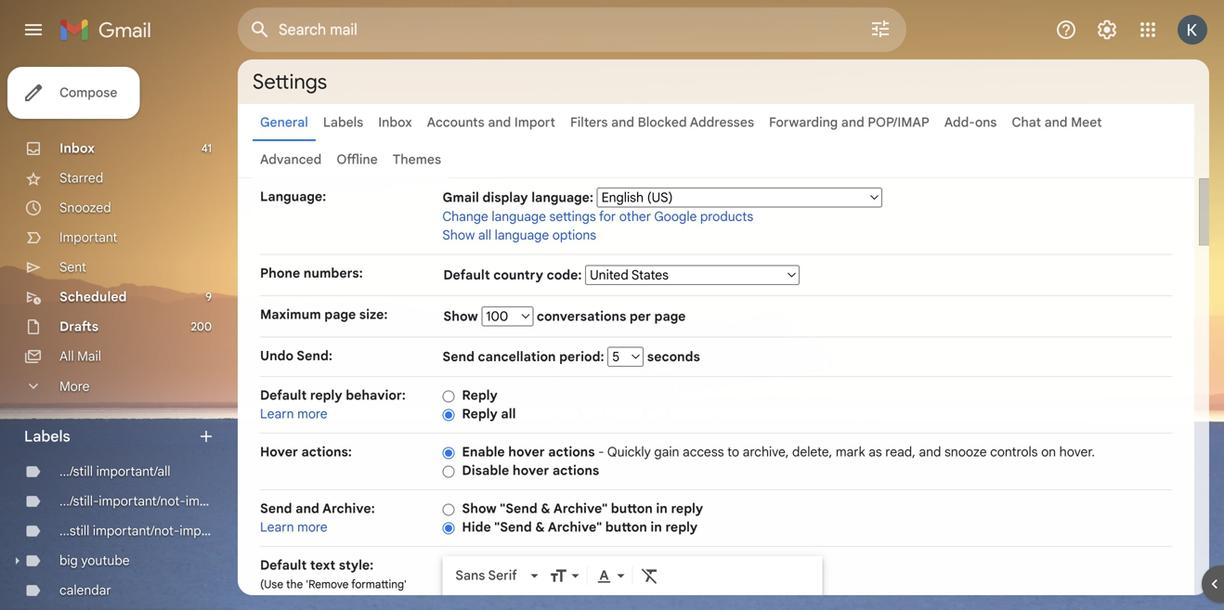 Task type: locate. For each thing, give the bounding box(es) containing it.
page
[[324, 307, 356, 323], [654, 308, 686, 325]]

and right read,
[[919, 444, 941, 460]]

.../still-important/not-important
[[59, 493, 243, 510]]

reply for reply
[[462, 387, 498, 404]]

show up hide
[[462, 501, 497, 517]]

1 horizontal spatial the
[[312, 597, 328, 610]]

0 vertical spatial learn more link
[[260, 406, 328, 422]]

.../still important/all
[[59, 464, 170, 480]]

settings
[[253, 69, 327, 95]]

important/not- up "...still important/not-important"
[[99, 493, 186, 510]]

learn up hover
[[260, 406, 294, 422]]

labels navigation
[[0, 59, 243, 610]]

archive"
[[553, 501, 608, 517], [548, 519, 602, 536]]

0 horizontal spatial page
[[324, 307, 356, 323]]

0 vertical spatial to
[[727, 444, 739, 460]]

0 vertical spatial learn
[[260, 406, 294, 422]]

1 vertical spatial send
[[260, 501, 292, 517]]

1 horizontal spatial send
[[443, 349, 475, 365]]

inbox
[[378, 114, 412, 131], [59, 140, 95, 157]]

important link
[[59, 229, 117, 246]]

1 vertical spatial actions
[[553, 463, 599, 479]]

send down hover
[[260, 501, 292, 517]]

all
[[478, 227, 491, 243], [501, 406, 516, 422]]

to
[[727, 444, 739, 460], [370, 597, 381, 610]]

language up show all language options
[[492, 209, 546, 225]]

0 horizontal spatial on
[[296, 597, 309, 610]]

0 horizontal spatial the
[[286, 578, 303, 592]]

Disable hover actions radio
[[443, 465, 455, 479]]

0 vertical spatial the
[[286, 578, 303, 592]]

reply right reply all option
[[462, 406, 498, 422]]

change language settings for other google products link
[[443, 209, 754, 225]]

hover up disable hover actions
[[508, 444, 545, 460]]

products
[[700, 209, 754, 225]]

1 vertical spatial all
[[501, 406, 516, 422]]

show
[[443, 227, 475, 243], [443, 308, 481, 325], [462, 501, 497, 517]]

inbox inside labels navigation
[[59, 140, 95, 157]]

show "send & archive" button in reply
[[462, 501, 703, 517]]

the right the (use
[[286, 578, 303, 592]]

inbox up "starred"
[[59, 140, 95, 157]]

2 vertical spatial default
[[260, 557, 307, 574]]

important up ...still important/not-important link
[[186, 493, 243, 510]]

.../still important/all link
[[59, 464, 170, 480]]

language:
[[260, 189, 326, 205]]

more inside default reply behavior: learn more
[[297, 406, 328, 422]]

enable
[[462, 444, 505, 460]]

learn more link up "hover actions:"
[[260, 406, 328, 422]]

Hide "Send & Archive" button in reply radio
[[443, 521, 455, 535]]

0 horizontal spatial all
[[478, 227, 491, 243]]

1 learn more link from the top
[[260, 406, 328, 422]]

undo send:
[[260, 348, 333, 364]]

big
[[59, 553, 78, 569]]

1 vertical spatial show
[[443, 308, 481, 325]]

button
[[611, 501, 653, 517], [605, 519, 647, 536], [260, 597, 293, 610]]

0 vertical spatial all
[[478, 227, 491, 243]]

disable hover actions
[[462, 463, 599, 479]]

1 vertical spatial learn
[[260, 519, 294, 536]]

show for show
[[443, 308, 481, 325]]

reply for reply all
[[462, 406, 498, 422]]

labels link
[[323, 114, 363, 131]]

compose button
[[7, 67, 140, 119]]

1 vertical spatial to
[[370, 597, 381, 610]]

actions left -
[[548, 444, 595, 460]]

learn inside default reply behavior: learn more
[[260, 406, 294, 422]]

show down change
[[443, 227, 475, 243]]

default country code:
[[443, 267, 585, 283]]

chat
[[1012, 114, 1041, 131]]

1 vertical spatial &
[[535, 519, 545, 536]]

important/all
[[96, 464, 170, 480]]

& for hide
[[535, 519, 545, 536]]

reply inside default reply behavior: learn more
[[310, 387, 342, 404]]

0 horizontal spatial inbox link
[[59, 140, 95, 157]]

default inside default reply behavior: learn more
[[260, 387, 307, 404]]

more up text
[[297, 519, 328, 536]]

...still
[[59, 523, 89, 539]]

0 vertical spatial show
[[443, 227, 475, 243]]

themes
[[393, 151, 441, 168]]

1 vertical spatial button
[[605, 519, 647, 536]]

labels for labels heading
[[24, 427, 70, 446]]

inbox link
[[378, 114, 412, 131], [59, 140, 95, 157]]

important
[[59, 229, 117, 246]]

text
[[310, 557, 335, 574]]

2 reply from the top
[[462, 406, 498, 422]]

None search field
[[238, 7, 907, 52]]

formatting'
[[351, 578, 407, 592]]

in down gain
[[656, 501, 668, 517]]

labels up .../still
[[24, 427, 70, 446]]

1 vertical spatial important/not-
[[93, 523, 180, 539]]

actions for enable
[[548, 444, 595, 460]]

to right access
[[727, 444, 739, 460]]

settings
[[549, 209, 596, 225]]

and inside 'send and archive: learn more'
[[296, 501, 320, 517]]

learn more link for default
[[260, 406, 328, 422]]

important/not-
[[99, 493, 186, 510], [93, 523, 180, 539]]

0 vertical spatial button
[[611, 501, 653, 517]]

more inside 'send and archive: learn more'
[[297, 519, 328, 536]]

reply down gain
[[665, 519, 698, 536]]

meet
[[1071, 114, 1102, 131]]

0 vertical spatial reply
[[462, 387, 498, 404]]

learn up the (use
[[260, 519, 294, 536]]

1 vertical spatial labels
[[24, 427, 70, 446]]

important down the .../still-important/not-important
[[180, 523, 237, 539]]

on down 'remove
[[296, 597, 309, 610]]

& down show "send & archive" button in reply
[[535, 519, 545, 536]]

0 vertical spatial send
[[443, 349, 475, 365]]

1 vertical spatial reply
[[462, 406, 498, 422]]

0 vertical spatial archive"
[[553, 501, 608, 517]]

default for default reply behavior: learn more
[[260, 387, 307, 404]]

send cancellation period:
[[443, 349, 608, 365]]

2 vertical spatial show
[[462, 501, 497, 517]]

show for show all language options
[[443, 227, 475, 243]]

reply up reply all
[[462, 387, 498, 404]]

controls
[[990, 444, 1038, 460]]

1 reply from the top
[[462, 387, 498, 404]]

page right per
[[654, 308, 686, 325]]

hide "send & archive" button in reply
[[462, 519, 698, 536]]

accounts and import link
[[427, 114, 555, 131]]

big youtube
[[59, 553, 130, 569]]

more up "hover actions:"
[[297, 406, 328, 422]]

1 vertical spatial in
[[651, 519, 662, 536]]

to down formatting' on the bottom left
[[370, 597, 381, 610]]

default left country
[[443, 267, 490, 283]]

mark
[[836, 444, 865, 460]]

in up remove formatting ‪(⌘\)‬ image
[[651, 519, 662, 536]]

the down 'remove
[[312, 597, 328, 610]]

general
[[260, 114, 308, 131]]

learn
[[260, 406, 294, 422], [260, 519, 294, 536]]

2 learn more link from the top
[[260, 519, 328, 536]]

button up hide "send & archive" button in reply
[[611, 501, 653, 517]]

default for default text style: (use the 'remove formatting' button on the toolbar to reset th
[[260, 557, 307, 574]]

send for send and archive: learn more
[[260, 501, 292, 517]]

hover
[[508, 444, 545, 460], [513, 463, 549, 479]]

button down the (use
[[260, 597, 293, 610]]

reply down send:
[[310, 387, 342, 404]]

default down undo on the bottom of page
[[260, 387, 307, 404]]

and right chat
[[1045, 114, 1068, 131]]

drafts link
[[59, 319, 99, 335]]

learn inside 'send and archive: learn more'
[[260, 519, 294, 536]]

0 vertical spatial hover
[[508, 444, 545, 460]]

starred link
[[59, 170, 103, 186]]

0 vertical spatial "send
[[500, 501, 538, 517]]

forwarding and pop/imap
[[769, 114, 930, 131]]

1 horizontal spatial to
[[727, 444, 739, 460]]

actions
[[548, 444, 595, 460], [553, 463, 599, 479]]

gmail image
[[59, 11, 161, 48]]

archive" up hide "send & archive" button in reply
[[553, 501, 608, 517]]

Show "Send & Archive" button in reply radio
[[443, 503, 455, 517]]

cancellation
[[478, 349, 556, 365]]

advanced search options image
[[862, 10, 899, 47]]

0 vertical spatial on
[[1041, 444, 1056, 460]]

2 more from the top
[[297, 519, 328, 536]]

important/not- down .../still-important/not-important link
[[93, 523, 180, 539]]

1 vertical spatial hover
[[513, 463, 549, 479]]

0 vertical spatial more
[[297, 406, 328, 422]]

calendar link
[[59, 582, 111, 599]]

"send down disable hover actions
[[500, 501, 538, 517]]

1 vertical spatial learn more link
[[260, 519, 328, 536]]

big youtube link
[[59, 553, 130, 569]]

inbox up themes at the left of page
[[378, 114, 412, 131]]

1 vertical spatial the
[[312, 597, 328, 610]]

the
[[286, 578, 303, 592], [312, 597, 328, 610]]

labels
[[323, 114, 363, 131], [24, 427, 70, 446]]

all down change
[[478, 227, 491, 243]]

hover for enable
[[508, 444, 545, 460]]

style:
[[339, 557, 374, 574]]

show down default country code:
[[443, 308, 481, 325]]

0 vertical spatial inbox link
[[378, 114, 412, 131]]

in
[[656, 501, 668, 517], [651, 519, 662, 536]]

1 vertical spatial default
[[260, 387, 307, 404]]

& for show
[[541, 501, 551, 517]]

more for reply
[[297, 406, 328, 422]]

1 more from the top
[[297, 406, 328, 422]]

1 vertical spatial archive"
[[548, 519, 602, 536]]

2 vertical spatial reply
[[665, 519, 698, 536]]

important for ...still important/not-important
[[180, 523, 237, 539]]

advanced
[[260, 151, 322, 168]]

gain
[[654, 444, 679, 460]]

1 vertical spatial important
[[180, 523, 237, 539]]

default up the (use
[[260, 557, 307, 574]]

inbox link up themes at the left of page
[[378, 114, 412, 131]]

& up hide "send & archive" button in reply
[[541, 501, 551, 517]]

reply for show "send & archive" button in reply
[[671, 501, 703, 517]]

sent
[[59, 259, 86, 275]]

labels for labels link
[[323, 114, 363, 131]]

"send right hide
[[494, 519, 532, 536]]

learn for send and archive: learn more
[[260, 519, 294, 536]]

0 horizontal spatial send
[[260, 501, 292, 517]]

on
[[1041, 444, 1056, 460], [296, 597, 309, 610]]

offline
[[337, 151, 378, 168]]

0 horizontal spatial to
[[370, 597, 381, 610]]

button inside default text style: (use the 'remove formatting' button on the toolbar to reset th
[[260, 597, 293, 610]]

language down the 'gmail display language:'
[[495, 227, 549, 243]]

google
[[654, 209, 697, 225]]

labels inside navigation
[[24, 427, 70, 446]]

1 vertical spatial "send
[[494, 519, 532, 536]]

1 vertical spatial more
[[297, 519, 328, 536]]

actions down -
[[553, 463, 599, 479]]

search mail image
[[243, 13, 277, 46]]

settings image
[[1096, 19, 1118, 41]]

1 horizontal spatial all
[[501, 406, 516, 422]]

1 learn from the top
[[260, 406, 294, 422]]

add-ons link
[[944, 114, 997, 131]]

hover right disable at the left
[[513, 463, 549, 479]]

and right filters
[[611, 114, 634, 131]]

labels up offline link
[[323, 114, 363, 131]]

default inside default text style: (use the 'remove formatting' button on the toolbar to reset th
[[260, 557, 307, 574]]

inbox link up "starred"
[[59, 140, 95, 157]]

archive" for hide
[[548, 519, 602, 536]]

0 vertical spatial important/not-
[[99, 493, 186, 510]]

1 horizontal spatial labels
[[323, 114, 363, 131]]

button for hide "send & archive" button in reply
[[605, 519, 647, 536]]

0 vertical spatial in
[[656, 501, 668, 517]]

in for hide "send & archive" button in reply
[[651, 519, 662, 536]]

2 learn from the top
[[260, 519, 294, 536]]

0 vertical spatial actions
[[548, 444, 595, 460]]

snooze
[[945, 444, 987, 460]]

0 vertical spatial important
[[186, 493, 243, 510]]

archive" for show
[[553, 501, 608, 517]]

Reply radio
[[443, 390, 455, 403]]

0 vertical spatial &
[[541, 501, 551, 517]]

page left size:
[[324, 307, 356, 323]]

on left hover.
[[1041, 444, 1056, 460]]

button down show "send & archive" button in reply
[[605, 519, 647, 536]]

1 vertical spatial on
[[296, 597, 309, 610]]

and left the archive:
[[296, 501, 320, 517]]

0 horizontal spatial labels
[[24, 427, 70, 446]]

and left pop/imap
[[841, 114, 865, 131]]

blocked
[[638, 114, 687, 131]]

archive" down show "send & archive" button in reply
[[548, 519, 602, 536]]

main menu image
[[22, 19, 45, 41]]

send up reply radio
[[443, 349, 475, 365]]

1 vertical spatial inbox
[[59, 140, 95, 157]]

import
[[514, 114, 555, 131]]

access
[[683, 444, 724, 460]]

learn more link up text
[[260, 519, 328, 536]]

2 vertical spatial button
[[260, 597, 293, 610]]

hide
[[462, 519, 491, 536]]

add-ons
[[944, 114, 997, 131]]

and left "import"
[[488, 114, 511, 131]]

pop/imap
[[868, 114, 930, 131]]

toolbar
[[331, 597, 368, 610]]

all up enable
[[501, 406, 516, 422]]

all for reply
[[501, 406, 516, 422]]

0 vertical spatial inbox
[[378, 114, 412, 131]]

reply down access
[[671, 501, 703, 517]]

scheduled link
[[59, 289, 127, 305]]

1 vertical spatial reply
[[671, 501, 703, 517]]

0 vertical spatial reply
[[310, 387, 342, 404]]

0 vertical spatial labels
[[323, 114, 363, 131]]

send inside 'send and archive: learn more'
[[260, 501, 292, 517]]

and for archive:
[[296, 501, 320, 517]]

in for show "send & archive" button in reply
[[656, 501, 668, 517]]

0 horizontal spatial inbox
[[59, 140, 95, 157]]

0 vertical spatial default
[[443, 267, 490, 283]]



Task type: vqa. For each thing, say whether or not it's contained in the screenshot.
Vacation responder on's VACATION
no



Task type: describe. For each thing, give the bounding box(es) containing it.
200
[[191, 320, 212, 334]]

for
[[599, 209, 616, 225]]

all mail link
[[59, 348, 101, 365]]

more button
[[0, 372, 223, 401]]

9
[[205, 290, 212, 304]]

and for blocked
[[611, 114, 634, 131]]

reply all
[[462, 406, 516, 422]]

41
[[201, 142, 212, 156]]

delete,
[[792, 444, 833, 460]]

snoozed
[[59, 200, 111, 216]]

and for pop/imap
[[841, 114, 865, 131]]

show all language options
[[443, 227, 596, 243]]

other
[[619, 209, 651, 225]]

1 horizontal spatial inbox link
[[378, 114, 412, 131]]

code:
[[547, 267, 582, 283]]

all
[[59, 348, 74, 365]]

...still important/not-important link
[[59, 523, 237, 539]]

change language settings for other google products
[[443, 209, 754, 225]]

hover for disable
[[513, 463, 549, 479]]

archive,
[[743, 444, 789, 460]]

gmail
[[443, 189, 479, 206]]

period:
[[559, 349, 604, 365]]

chat and meet link
[[1012, 114, 1102, 131]]

more
[[59, 378, 90, 395]]

and for import
[[488, 114, 511, 131]]

send and archive: learn more
[[260, 501, 375, 536]]

support image
[[1055, 19, 1078, 41]]

1 horizontal spatial inbox
[[378, 114, 412, 131]]

ons
[[975, 114, 997, 131]]

youtube
[[81, 553, 130, 569]]

change
[[443, 209, 488, 225]]

calendar
[[59, 582, 111, 599]]

Enable hover actions radio
[[443, 446, 455, 460]]

drafts
[[59, 319, 99, 335]]

button for show "send & archive" button in reply
[[611, 501, 653, 517]]

all for show
[[478, 227, 491, 243]]

important/not- for .../still-
[[99, 493, 186, 510]]

labels heading
[[24, 427, 197, 446]]

scheduled
[[59, 289, 127, 305]]

chat and meet
[[1012, 114, 1102, 131]]

general link
[[260, 114, 308, 131]]

behavior:
[[346, 387, 406, 404]]

conversations per page
[[533, 308, 686, 325]]

0 vertical spatial language
[[492, 209, 546, 225]]

add-
[[944, 114, 975, 131]]

country
[[494, 267, 543, 283]]

phone
[[260, 265, 300, 281]]

conversations
[[537, 308, 626, 325]]

Search mail text field
[[279, 20, 817, 39]]

themes link
[[393, 151, 441, 168]]

default reply behavior: learn more
[[260, 387, 406, 422]]

important for .../still-important/not-important
[[186, 493, 243, 510]]

show all language options link
[[443, 227, 596, 243]]

undo
[[260, 348, 294, 364]]

1 vertical spatial language
[[495, 227, 549, 243]]

default for default country code:
[[443, 267, 490, 283]]

actions for disable
[[553, 463, 599, 479]]

important/not- for ...still
[[93, 523, 180, 539]]

phone numbers:
[[260, 265, 363, 281]]

learn for default reply behavior: learn more
[[260, 406, 294, 422]]

remove formatting ‪(⌘\)‬ image
[[640, 566, 659, 585]]

display
[[483, 189, 528, 206]]

to inside default text style: (use the 'remove formatting' button on the toolbar to reset th
[[370, 597, 381, 610]]

snoozed link
[[59, 200, 111, 216]]

and for meet
[[1045, 114, 1068, 131]]

mail
[[77, 348, 101, 365]]

filters
[[570, 114, 608, 131]]

read,
[[886, 444, 916, 460]]

reply for hide "send & archive" button in reply
[[665, 519, 698, 536]]

default text style: (use the 'remove formatting' button on the toolbar to reset th
[[260, 557, 429, 610]]

1 horizontal spatial page
[[654, 308, 686, 325]]

actions:
[[301, 444, 352, 460]]

offline link
[[337, 151, 378, 168]]

1 horizontal spatial on
[[1041, 444, 1056, 460]]

gmail display language:
[[443, 189, 594, 206]]

size:
[[359, 307, 388, 323]]

"send for hide
[[494, 519, 532, 536]]

Reply all radio
[[443, 408, 455, 422]]

on inside default text style: (use the 'remove formatting' button on the toolbar to reset th
[[296, 597, 309, 610]]

quickly
[[607, 444, 651, 460]]

sent link
[[59, 259, 86, 275]]

maximum
[[260, 307, 321, 323]]

starred
[[59, 170, 103, 186]]

-
[[598, 444, 604, 460]]

.../still-important/not-important link
[[59, 493, 243, 510]]

addresses
[[690, 114, 754, 131]]

forwarding and pop/imap link
[[769, 114, 930, 131]]

show for show "send & archive" button in reply
[[462, 501, 497, 517]]

disable
[[462, 463, 509, 479]]

'remove
[[306, 578, 349, 592]]

as
[[869, 444, 882, 460]]

more for and
[[297, 519, 328, 536]]

reset
[[384, 597, 409, 610]]

send for send cancellation period:
[[443, 349, 475, 365]]

.../still
[[59, 464, 93, 480]]

learn more link for send
[[260, 519, 328, 536]]

"send for show
[[500, 501, 538, 517]]

1 vertical spatial inbox link
[[59, 140, 95, 157]]

hover actions:
[[260, 444, 352, 460]]

send:
[[297, 348, 333, 364]]

...still important/not-important
[[59, 523, 237, 539]]



